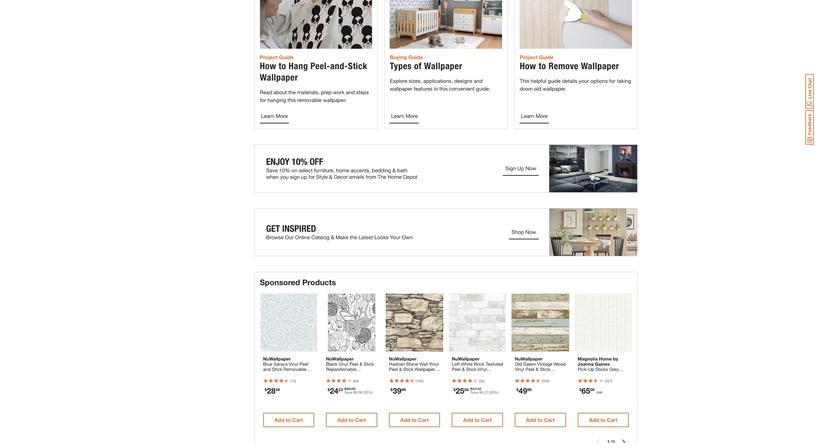 Task type: describe. For each thing, give the bounding box(es) containing it.
$ 49 98
[[517, 387, 532, 396]]

loft
[[452, 361, 460, 367]]

how for how to hang peel-and-stick wallpaper
[[260, 60, 276, 72]]

more for remove
[[536, 113, 548, 119]]

removable
[[284, 367, 307, 372]]

nuwallpaper hadrian stone wall vinyl peel & stick wallpaper roll (covers 30.75 sq. ft.)
[[389, 356, 439, 383]]

blue
[[263, 361, 272, 367]]

to for magnolia home by joanna gaines pick-up sticks grey paper peel & stick repositionable wallpaper roll (covers 34 sq. ft.)
[[601, 417, 606, 423]]

remove
[[549, 60, 579, 72]]

( 30 )
[[479, 379, 485, 383]]

$ inside '$ 49 98'
[[517, 387, 519, 392]]

227
[[606, 379, 612, 383]]

hang
[[289, 60, 308, 72]]

& inside nuwallpaper hadrian stone wall vinyl peel & stick wallpaper roll (covers 30.75 sq. ft.)
[[399, 367, 402, 372]]

4 cart from the left
[[481, 417, 492, 423]]

guide
[[548, 78, 561, 84]]

vinyl inside nuwallpaper black vinyl peel & stick repositionable wallpaper roll (covers 30.75 sq. ft.)
[[339, 361, 348, 367]]

helpful
[[531, 78, 547, 84]]

& inside nuwallpaper loft white brick textured peel & stick vinyl strippable wallpaper (covers 30.75 sq. ft.)
[[462, 367, 465, 372]]

wallpaper
[[390, 86, 413, 92]]

ft.) inside nuwallpaper black vinyl peel & stick repositionable wallpaper roll (covers 30.75 sq. ft.)
[[347, 377, 354, 383]]

$ 39 98
[[391, 387, 406, 396]]

(covers inside magnolia home by joanna gaines pick-up sticks grey paper peel & stick repositionable wallpaper roll (covers 34 sq. ft.)
[[609, 382, 624, 388]]

nuwallpaper blue saraya vinyl peel and stick removable wallpaper
[[263, 356, 309, 377]]

add for /roll
[[589, 417, 599, 423]]

black
[[326, 361, 338, 367]]

applications,
[[424, 78, 453, 84]]

nuwallpaper inside nuwallpaper black vinyl peel & stick repositionable wallpaper roll (covers 30.75 sq. ft.)
[[326, 356, 354, 362]]

sq.
[[482, 377, 488, 383]]

28
[[267, 387, 276, 396]]

pick-
[[578, 367, 589, 372]]

this inside the read about the materials, prep work and steps for hanging this removable wallpaper.
[[288, 97, 296, 103]]

read about the materials, prep work and steps for hanging this removable wallpaper.
[[260, 89, 369, 103]]

down
[[520, 86, 533, 92]]

( inside the "$ 25 06 $ 31 . 33 save $ 6 . 27 ( 20 %)"
[[489, 390, 490, 395]]

$ 25 06 $ 31 . 33 save $ 6 . 27 ( 20 %)
[[454, 387, 499, 396]]

( for brick
[[479, 379, 480, 383]]

31
[[473, 387, 477, 391]]

23
[[339, 387, 343, 392]]

learn more link for how to hang peel-and-stick wallpaper
[[260, 109, 289, 124]]

by
[[613, 356, 619, 362]]

to for nuwallpaper loft white brick textured peel & stick vinyl strippable wallpaper (covers 30.75 sq. ft.)
[[475, 417, 480, 423]]

$ left 23
[[328, 387, 330, 392]]

live chat image
[[806, 74, 815, 109]]

. right 29
[[358, 390, 359, 395]]

(covers inside nuwallpaper black vinyl peel & stick repositionable wallpaper roll (covers 30.75 sq. ft.)
[[357, 372, 372, 377]]

4 ) from the left
[[484, 379, 485, 383]]

brick
[[474, 361, 485, 367]]

pick-up sticks grey paper peel & stick repositionable wallpaper roll (covers 34 sq. ft.) image
[[575, 294, 633, 352]]

your
[[579, 78, 589, 84]]

guide for hang
[[279, 54, 294, 60]]

. left "27"
[[477, 387, 478, 391]]

nuwallpaper old salem vintage wood vinyl peel & stick wallpaper roll (covers 30.75 sq. ft.)
[[515, 356, 566, 383]]

stick inside nuwallpaper hadrian stone wall vinyl peel & stick wallpaper roll (covers 30.75 sq. ft.)
[[403, 367, 414, 372]]

& inside nuwallpaper black vinyl peel & stick repositionable wallpaper roll (covers 30.75 sq. ft.)
[[360, 361, 363, 367]]

49
[[519, 387, 528, 396]]

home
[[599, 356, 612, 362]]

add to cart for 39
[[401, 417, 429, 423]]

wallpaper inside project guide how to remove wallpaper
[[581, 60, 620, 72]]

add to cart for 28
[[275, 417, 303, 423]]

project for how to hang peel-and-stick wallpaper
[[260, 54, 278, 60]]

( inside $ 24 23 $ 30 . 29 save $ 6 . 06 ( 20 %)
[[364, 390, 364, 395]]

cart for 28
[[292, 417, 303, 423]]

( for wall
[[416, 379, 417, 383]]

( 227 )
[[605, 379, 613, 383]]

nuwallpaper black vinyl peel & stick repositionable wallpaper roll (covers 30.75 sq. ft.)
[[326, 356, 374, 383]]

& inside nuwallpaper old salem vintage wood vinyl peel & stick wallpaper roll (covers 30.75 sq. ft.)
[[536, 367, 539, 372]]

add to cart for 49
[[526, 417, 555, 423]]

wallpaper inside nuwallpaper loft white brick textured peel & stick vinyl strippable wallpaper (covers 30.75 sq. ft.)
[[474, 372, 495, 377]]

features
[[414, 86, 433, 92]]

30.75 inside nuwallpaper loft white brick textured peel & stick vinyl strippable wallpaper (covers 30.75 sq. ft.)
[[469, 377, 480, 383]]

$ 28 48
[[265, 387, 280, 396]]

project for how to remove wallpaper
[[520, 54, 538, 60]]

ft.) inside magnolia home by joanna gaines pick-up sticks grey paper peel & stick repositionable wallpaper roll (covers 34 sq. ft.)
[[593, 387, 599, 393]]

30.75 inside nuwallpaper old salem vintage wood vinyl peel & stick wallpaper roll (covers 30.75 sq. ft.)
[[515, 377, 527, 383]]

06 inside $ 24 23 $ 30 . 29 save $ 6 . 06 ( 20 %)
[[359, 390, 363, 395]]

explore
[[390, 78, 408, 84]]

of
[[414, 60, 422, 72]]

peel inside nuwallpaper old salem vintage wood vinyl peel & stick wallpaper roll (covers 30.75 sq. ft.)
[[526, 367, 535, 372]]

sponsored products
[[260, 278, 336, 287]]

wallpaper inside magnolia home by joanna gaines pick-up sticks grey paper peel & stick repositionable wallpaper roll (covers 34 sq. ft.)
[[578, 382, 598, 388]]

$ down strippable
[[454, 387, 456, 392]]

image for how to remove wallpaper image
[[520, 0, 633, 49]]

to for nuwallpaper black vinyl peel & stick repositionable wallpaper roll (covers 30.75 sq. ft.)
[[349, 417, 354, 423]]

the
[[288, 89, 296, 95]]

vinyl inside nuwallpaper old salem vintage wood vinyl peel & stick wallpaper roll (covers 30.75 sq. ft.)
[[515, 367, 525, 372]]

saraya
[[274, 361, 288, 367]]

195
[[417, 379, 423, 383]]

stick inside magnolia home by joanna gaines pick-up sticks grey paper peel & stick repositionable wallpaper roll (covers 34 sq. ft.)
[[606, 372, 616, 377]]

(covers inside nuwallpaper loft white brick textured peel & stick vinyl strippable wallpaper (covers 30.75 sq. ft.)
[[452, 377, 468, 383]]

and inside the read about the materials, prep work and steps for hanging this removable wallpaper.
[[346, 89, 355, 95]]

nuwallpaper inside nuwallpaper loft white brick textured peel & stick vinyl strippable wallpaper (covers 30.75 sq. ft.)
[[452, 356, 480, 362]]

( for joanna
[[605, 379, 606, 383]]

$ left "27"
[[480, 390, 482, 395]]

up
[[589, 367, 595, 372]]

feedback link image
[[806, 110, 815, 145]]

4 add to cart button from the left
[[452, 413, 503, 427]]

) for /roll
[[612, 379, 613, 383]]

stick inside nuwallpaper old salem vintage wood vinyl peel & stick wallpaper roll (covers 30.75 sq. ft.)
[[540, 367, 550, 372]]

convenient
[[449, 86, 475, 92]]

2 banner image from the top
[[254, 208, 638, 257]]

next slide image
[[622, 440, 627, 444]]

steps
[[356, 89, 369, 95]]

to for nuwallpaper old salem vintage wood vinyl peel & stick wallpaper roll (covers 30.75 sq. ft.)
[[538, 417, 543, 423]]

sq. inside nuwallpaper old salem vintage wood vinyl peel & stick wallpaper roll (covers 30.75 sq. ft.)
[[528, 377, 535, 383]]

( 64 )
[[353, 379, 359, 383]]

to inside the project guide how to hang peel-and-stick wallpaper
[[279, 60, 286, 72]]

6 for 24
[[356, 390, 358, 395]]

more for wallpaper
[[406, 113, 418, 119]]

cart for /roll
[[607, 417, 618, 423]]

cart for 49
[[544, 417, 555, 423]]

old
[[515, 361, 522, 367]]

wallpaper inside the project guide how to hang peel-and-stick wallpaper
[[260, 72, 298, 83]]

( for vintage
[[542, 379, 543, 383]]

loft white brick textured peel & stick vinyl strippable wallpaper (covers 30.75 sq. ft.) image
[[449, 294, 507, 352]]

peel-
[[311, 60, 330, 72]]

00
[[591, 387, 595, 392]]

about
[[274, 89, 287, 95]]

wallpaper. inside the read about the materials, prep work and steps for hanging this removable wallpaper.
[[323, 97, 347, 103]]

types
[[390, 60, 412, 72]]

2 add to cart button from the left
[[326, 413, 377, 427]]

learn for how to remove wallpaper
[[521, 113, 535, 119]]

stick inside the project guide how to hang peel-and-stick wallpaper
[[348, 60, 368, 72]]

cart for 39
[[418, 417, 429, 423]]

to inside project guide how to remove wallpaper
[[539, 60, 546, 72]]

this
[[520, 78, 530, 84]]

$ down the ( 64 )
[[354, 390, 356, 395]]

stick inside nuwallpaper black vinyl peel & stick repositionable wallpaper roll (covers 30.75 sq. ft.)
[[364, 361, 374, 367]]

save for 24
[[345, 390, 353, 395]]

add for 28
[[275, 417, 285, 423]]

24
[[330, 387, 339, 396]]

27
[[485, 390, 489, 395]]

1 banner image from the top
[[254, 145, 638, 193]]

how for how to remove wallpaper
[[520, 60, 537, 72]]

$ left 33
[[471, 387, 473, 391]]

project guide how to hang peel-and-stick wallpaper
[[260, 54, 368, 83]]

blue saraya vinyl peel and stick removable wallpaper image
[[260, 294, 318, 352]]

this is the first slide image
[[596, 440, 601, 444]]

learn more link for types of wallpaper
[[390, 109, 419, 124]]

details
[[563, 78, 578, 84]]

33
[[478, 387, 482, 391]]

buying guide types of wallpaper
[[390, 54, 463, 72]]

guide.
[[476, 86, 491, 92]]

30.75 inside nuwallpaper black vinyl peel & stick repositionable wallpaper roll (covers 30.75 sq. ft.)
[[326, 377, 338, 383]]

stick inside nuwallpaper blue saraya vinyl peel and stick removable wallpaper
[[272, 367, 282, 372]]

nuwallpaper loft white brick textured peel & stick vinyl strippable wallpaper (covers 30.75 sq. ft.)
[[452, 356, 503, 383]]

paper
[[578, 372, 590, 377]]

20 for 24
[[364, 390, 368, 395]]

( for peel
[[353, 379, 354, 383]]

image for types of wallpaper image
[[390, 0, 503, 49]]

in
[[434, 86, 438, 92]]

4 add to cart from the left
[[464, 417, 492, 423]]

48
[[276, 387, 280, 392]]

old salem vintage wood vinyl peel & stick wallpaper roll (covers 30.75 sq. ft.) image
[[512, 294, 570, 352]]

and inside nuwallpaper blue saraya vinyl peel and stick removable wallpaper
[[263, 367, 271, 372]]

magnolia home by joanna gaines pick-up sticks grey paper peel & stick repositionable wallpaper roll (covers 34 sq. ft.)
[[578, 356, 624, 393]]

$ right 23
[[345, 387, 347, 391]]

65
[[582, 387, 591, 396]]

roll inside nuwallpaper black vinyl peel & stick repositionable wallpaper roll (covers 30.75 sq. ft.)
[[348, 372, 356, 377]]

this helpful guide details your options for taking down old wallpaper.
[[520, 78, 632, 92]]

magnolia
[[578, 356, 598, 362]]

add for 39
[[401, 417, 410, 423]]

nuwallpaper for 49
[[515, 356, 543, 362]]

. right 33
[[484, 390, 485, 395]]

sq. inside nuwallpaper hadrian stone wall vinyl peel & stick wallpaper roll (covers 30.75 sq. ft.)
[[428, 372, 435, 377]]

read
[[260, 89, 272, 95]]

sticks
[[596, 367, 608, 372]]

6 for 25
[[482, 390, 484, 395]]

hadrian stone wall vinyl peel & stick wallpaper roll (covers 30.75 sq. ft.) image
[[386, 294, 444, 352]]

to for nuwallpaper hadrian stone wall vinyl peel & stick wallpaper roll (covers 30.75 sq. ft.)
[[412, 417, 417, 423]]

2 add from the left
[[338, 417, 347, 423]]

joanna
[[578, 361, 594, 367]]

options
[[591, 78, 608, 84]]

wallpaper inside nuwallpaper black vinyl peel & stick repositionable wallpaper roll (covers 30.75 sq. ft.)
[[326, 372, 347, 377]]

wallpaper. inside this helpful guide details your options for taking down old wallpaper.
[[543, 86, 567, 92]]

buying
[[390, 54, 407, 60]]

$ 65 00 /roll
[[580, 387, 602, 396]]



Task type: locate. For each thing, give the bounding box(es) containing it.
2 project from the left
[[520, 54, 538, 60]]

wallpaper down paper
[[578, 382, 598, 388]]

1 horizontal spatial wallpaper.
[[543, 86, 567, 92]]

(covers inside nuwallpaper old salem vintage wood vinyl peel & stick wallpaper roll (covers 30.75 sq. ft.)
[[546, 372, 561, 377]]

to
[[279, 60, 286, 72], [539, 60, 546, 72], [286, 417, 291, 423], [349, 417, 354, 423], [412, 417, 417, 423], [475, 417, 480, 423], [538, 417, 543, 423], [601, 417, 606, 423]]

( up 29
[[353, 379, 354, 383]]

0 vertical spatial this
[[440, 86, 448, 92]]

0 horizontal spatial more
[[276, 113, 288, 119]]

add down $ 28 48 on the left
[[275, 417, 285, 423]]

white
[[461, 361, 473, 367]]

save for 25
[[471, 390, 479, 395]]

taking
[[617, 78, 632, 84]]

0 horizontal spatial 20
[[364, 390, 368, 395]]

ft.) up 39
[[389, 377, 396, 383]]

1 98 from the left
[[402, 387, 406, 392]]

6 add to cart button from the left
[[578, 413, 629, 427]]

) for 28
[[295, 379, 296, 383]]

0 horizontal spatial learn
[[261, 113, 274, 119]]

nuwallpaper inside nuwallpaper hadrian stone wall vinyl peel & stick wallpaper roll (covers 30.75 sq. ft.)
[[389, 356, 417, 362]]

) left ft.)
[[484, 379, 485, 383]]

&
[[360, 361, 363, 367], [399, 367, 402, 372], [462, 367, 465, 372], [536, 367, 539, 372], [602, 372, 604, 377]]

roll inside nuwallpaper hadrian stone wall vinyl peel & stick wallpaper roll (covers 30.75 sq. ft.)
[[389, 372, 397, 377]]

3 learn more link from the left
[[520, 109, 549, 124]]

(covers up ( 358 )
[[546, 372, 561, 377]]

98 for 39
[[402, 387, 406, 392]]

nuwallpaper for 39
[[389, 356, 417, 362]]

work
[[333, 89, 345, 95]]

2 98 from the left
[[528, 387, 532, 392]]

1 add to cart button from the left
[[263, 413, 314, 427]]

sq. inside magnolia home by joanna gaines pick-up sticks grey paper peel & stick repositionable wallpaper roll (covers 34 sq. ft.)
[[584, 387, 591, 393]]

.
[[351, 387, 352, 391], [477, 387, 478, 391], [358, 390, 359, 395], [484, 390, 485, 395]]

1 ) from the left
[[295, 379, 296, 383]]

learn down the hanging
[[261, 113, 274, 119]]

save inside the "$ 25 06 $ 31 . 33 save $ 6 . 27 ( 20 %)"
[[471, 390, 479, 395]]

3 nuwallpaper from the left
[[389, 356, 417, 362]]

6 cart from the left
[[607, 417, 618, 423]]

) down "wall"
[[423, 379, 424, 383]]

materials,
[[297, 89, 320, 95]]

more down the hanging
[[276, 113, 288, 119]]

6 down the ( 64 )
[[356, 390, 358, 395]]

wallpaper up options
[[581, 60, 620, 72]]

and up guide.
[[474, 78, 483, 84]]

guide up of on the right
[[409, 54, 423, 60]]

) up $ 24 23 $ 30 . 29 save $ 6 . 06 ( 20 %)
[[358, 379, 359, 383]]

sq. up '$ 49 98'
[[528, 377, 535, 383]]

nuwallpaper
[[263, 356, 291, 362], [326, 356, 354, 362], [389, 356, 417, 362], [452, 356, 480, 362], [515, 356, 543, 362]]

save inside $ 24 23 $ 30 . 29 save $ 6 . 06 ( 20 %)
[[345, 390, 353, 395]]

0 horizontal spatial 30
[[347, 387, 351, 391]]

2 horizontal spatial learn more link
[[520, 109, 549, 124]]

learn more link down old
[[520, 109, 549, 124]]

6 add to cart from the left
[[589, 417, 618, 423]]

30.75 up "24"
[[326, 377, 338, 383]]

learn more down old
[[521, 113, 548, 119]]

3 add to cart from the left
[[401, 417, 429, 423]]

98 down nuwallpaper old salem vintage wood vinyl peel & stick wallpaper roll (covers 30.75 sq. ft.)
[[528, 387, 532, 392]]

0 horizontal spatial this
[[288, 97, 296, 103]]

1 horizontal spatial save
[[471, 390, 479, 395]]

0 vertical spatial banner image
[[254, 145, 638, 193]]

2 learn more from the left
[[391, 113, 418, 119]]

( down stone
[[416, 379, 417, 383]]

1 add from the left
[[275, 417, 285, 423]]

1 horizontal spatial learn more link
[[390, 109, 419, 124]]

( 13 )
[[290, 379, 296, 383]]

1 horizontal spatial 06
[[465, 387, 469, 392]]

old
[[534, 86, 542, 92]]

2 horizontal spatial more
[[536, 113, 548, 119]]

vinyl up sq.
[[478, 367, 487, 372]]

3 learn more from the left
[[521, 113, 548, 119]]

6
[[356, 390, 358, 395], [482, 390, 484, 395]]

roll down hadrian
[[389, 372, 397, 377]]

$
[[345, 387, 347, 391], [471, 387, 473, 391], [265, 387, 267, 392], [328, 387, 330, 392], [391, 387, 393, 392], [454, 387, 456, 392], [517, 387, 519, 392], [580, 387, 582, 392], [354, 390, 356, 395], [480, 390, 482, 395]]

$ inside $ 39 98
[[391, 387, 393, 392]]

add to cart button for /roll
[[578, 413, 629, 427]]

roll up /roll
[[600, 382, 607, 388]]

5 cart from the left
[[544, 417, 555, 423]]

%)
[[368, 390, 373, 395], [494, 390, 499, 395]]

ft.) left 358
[[536, 377, 542, 383]]

2 6 from the left
[[482, 390, 484, 395]]

add for 49
[[526, 417, 536, 423]]

39
[[393, 387, 402, 396]]

vinyl right "wall"
[[429, 361, 439, 367]]

peel inside nuwallpaper hadrian stone wall vinyl peel & stick wallpaper roll (covers 30.75 sq. ft.)
[[389, 367, 398, 372]]

0 horizontal spatial guide
[[279, 54, 294, 60]]

sq. up 23
[[339, 377, 346, 383]]

1 horizontal spatial learn more
[[391, 113, 418, 119]]

6 ) from the left
[[612, 379, 613, 383]]

98
[[402, 387, 406, 392], [528, 387, 532, 392]]

grey
[[610, 367, 619, 372]]

3 guide from the left
[[539, 54, 554, 60]]

3 learn from the left
[[521, 113, 535, 119]]

0 horizontal spatial how
[[260, 60, 276, 72]]

roll up the ( 64 )
[[348, 372, 356, 377]]

add down '$ 49 98'
[[526, 417, 536, 423]]

1 horizontal spatial guide
[[409, 54, 423, 60]]

for
[[610, 78, 616, 84], [260, 97, 266, 103]]

wallpaper up applications,
[[424, 60, 463, 72]]

0 vertical spatial 30
[[480, 379, 484, 383]]

1 20 from the left
[[364, 390, 368, 395]]

6 inside $ 24 23 $ 30 . 29 save $ 6 . 06 ( 20 %)
[[356, 390, 358, 395]]

vinyl inside nuwallpaper loft white brick textured peel & stick vinyl strippable wallpaper (covers 30.75 sq. ft.)
[[478, 367, 487, 372]]

repositionable inside magnolia home by joanna gaines pick-up sticks grey paper peel & stick repositionable wallpaper roll (covers 34 sq. ft.)
[[578, 377, 608, 383]]

1 6 from the left
[[356, 390, 358, 395]]

$ down old
[[517, 387, 519, 392]]

0 vertical spatial and
[[474, 78, 483, 84]]

guide for wallpaper
[[409, 54, 423, 60]]

add to cart button
[[263, 413, 314, 427], [326, 413, 377, 427], [389, 413, 440, 427], [452, 413, 503, 427], [515, 413, 566, 427], [578, 413, 629, 427]]

5 add to cart from the left
[[526, 417, 555, 423]]

1 vertical spatial 30
[[347, 387, 351, 391]]

project guide how to remove wallpaper
[[520, 54, 620, 72]]

& inside magnolia home by joanna gaines pick-up sticks grey paper peel & stick repositionable wallpaper roll (covers 34 sq. ft.)
[[602, 372, 604, 377]]

1 vertical spatial banner image
[[254, 208, 638, 257]]

vinyl right saraya at the left of page
[[289, 361, 298, 367]]

learn more for how to remove wallpaper
[[521, 113, 548, 119]]

vinyl
[[289, 361, 298, 367], [339, 361, 348, 367], [429, 361, 439, 367], [478, 367, 487, 372], [515, 367, 525, 372]]

30.75 inside nuwallpaper hadrian stone wall vinyl peel & stick wallpaper roll (covers 30.75 sq. ft.)
[[415, 372, 426, 377]]

2 learn from the left
[[391, 113, 405, 119]]

for inside this helpful guide details your options for taking down old wallpaper.
[[610, 78, 616, 84]]

2 nuwallpaper from the left
[[326, 356, 354, 362]]

1 cart from the left
[[292, 417, 303, 423]]

and right work
[[346, 89, 355, 95]]

2 save from the left
[[471, 390, 479, 395]]

hadrian
[[389, 361, 405, 367]]

3 more from the left
[[536, 113, 548, 119]]

guide inside buying guide types of wallpaper
[[409, 54, 423, 60]]

image for how to hang peel-and-stick wallpaper image
[[260, 0, 372, 49]]

%) for 24
[[368, 390, 373, 395]]

peel up the ( 64 )
[[350, 361, 358, 367]]

1 how from the left
[[260, 60, 276, 72]]

vinyl up 49
[[515, 367, 525, 372]]

1 vertical spatial repositionable
[[578, 377, 608, 383]]

( for vinyl
[[290, 379, 291, 383]]

nuwallpaper left "wall"
[[389, 356, 417, 362]]

2 horizontal spatial learn
[[521, 113, 535, 119]]

cart
[[292, 417, 303, 423], [355, 417, 366, 423], [418, 417, 429, 423], [481, 417, 492, 423], [544, 417, 555, 423], [607, 417, 618, 423]]

project
[[260, 54, 278, 60], [520, 54, 538, 60]]

( 358 )
[[542, 379, 550, 383]]

wallpaper
[[424, 60, 463, 72], [581, 60, 620, 72], [260, 72, 298, 83], [415, 367, 435, 372], [263, 372, 284, 377], [326, 372, 347, 377], [474, 372, 495, 377], [515, 372, 535, 377], [578, 382, 598, 388]]

nuwallpaper inside nuwallpaper old salem vintage wood vinyl peel & stick wallpaper roll (covers 30.75 sq. ft.)
[[515, 356, 543, 362]]

nuwallpaper up ( 358 )
[[515, 356, 543, 362]]

ft.)
[[489, 377, 494, 383]]

peel inside magnolia home by joanna gaines pick-up sticks grey paper peel & stick repositionable wallpaper roll (covers 34 sq. ft.)
[[591, 372, 600, 377]]

1 horizontal spatial project
[[520, 54, 538, 60]]

. right 23
[[351, 387, 352, 391]]

(covers down grey
[[609, 382, 624, 388]]

nuwallpaper inside nuwallpaper blue saraya vinyl peel and stick removable wallpaper
[[263, 356, 291, 362]]

ft.) left 64
[[347, 377, 354, 383]]

1 vertical spatial this
[[288, 97, 296, 103]]

0 vertical spatial repositionable
[[326, 367, 357, 372]]

2 %) from the left
[[494, 390, 499, 395]]

0 vertical spatial wallpaper.
[[543, 86, 567, 92]]

$ down hadrian
[[391, 387, 393, 392]]

for left 'taking'
[[610, 78, 616, 84]]

1 horizontal spatial 30
[[480, 379, 484, 383]]

5 add to cart button from the left
[[515, 413, 566, 427]]

this
[[440, 86, 448, 92], [288, 97, 296, 103]]

1 horizontal spatial how
[[520, 60, 537, 72]]

peel left stone
[[389, 367, 398, 372]]

1 horizontal spatial 20
[[490, 390, 494, 395]]

wallpaper up 195
[[415, 367, 435, 372]]

peel right old
[[526, 367, 535, 372]]

1 %) from the left
[[368, 390, 373, 395]]

0 horizontal spatial learn more link
[[260, 109, 289, 124]]

1 learn from the left
[[261, 113, 274, 119]]

nuwallpaper up strippable
[[452, 356, 480, 362]]

guide inside project guide how to remove wallpaper
[[539, 54, 554, 60]]

add to cart button for 28
[[263, 413, 314, 427]]

1 horizontal spatial for
[[610, 78, 616, 84]]

( right 29
[[364, 390, 364, 395]]

add to cart for /roll
[[589, 417, 618, 423]]

more
[[276, 113, 288, 119], [406, 113, 418, 119], [536, 113, 548, 119]]

vintage
[[538, 361, 553, 367]]

/roll
[[597, 390, 602, 395]]

1 vertical spatial and
[[346, 89, 355, 95]]

sq. down "wall"
[[428, 372, 435, 377]]

358
[[543, 379, 549, 383]]

how inside the project guide how to hang peel-and-stick wallpaper
[[260, 60, 276, 72]]

learn more for types of wallpaper
[[391, 113, 418, 119]]

save right 23
[[345, 390, 353, 395]]

%) inside $ 24 23 $ 30 . 29 save $ 6 . 06 ( 20 %)
[[368, 390, 373, 395]]

2 more from the left
[[406, 113, 418, 119]]

1 horizontal spatial learn
[[391, 113, 405, 119]]

4 nuwallpaper from the left
[[452, 356, 480, 362]]

0 horizontal spatial save
[[345, 390, 353, 395]]

2 ) from the left
[[358, 379, 359, 383]]

) down vintage
[[549, 379, 550, 383]]

and-
[[330, 60, 348, 72]]

30.75 up '31'
[[469, 377, 480, 383]]

learn down down
[[521, 113, 535, 119]]

2 guide from the left
[[409, 54, 423, 60]]

project inside project guide how to remove wallpaper
[[520, 54, 538, 60]]

removable
[[297, 97, 322, 103]]

guide for remove
[[539, 54, 554, 60]]

strippable
[[452, 372, 473, 377]]

1 horizontal spatial %)
[[494, 390, 499, 395]]

1 nuwallpaper from the left
[[263, 356, 291, 362]]

0 horizontal spatial and
[[263, 367, 271, 372]]

wallpaper inside nuwallpaper old salem vintage wood vinyl peel & stick wallpaper roll (covers 30.75 sq. ft.)
[[515, 372, 535, 377]]

( down removable
[[290, 379, 291, 383]]

for down read
[[260, 97, 266, 103]]

repositionable up "00"
[[578, 377, 608, 383]]

nuwallpaper up removable
[[263, 356, 291, 362]]

repositionable up the ( 64 )
[[326, 367, 357, 372]]

products
[[302, 278, 336, 287]]

3 add from the left
[[401, 417, 410, 423]]

explore sizes, applications, designs and wallpaper features in this convenient guide.
[[390, 78, 491, 92]]

1 horizontal spatial more
[[406, 113, 418, 119]]

sponsored
[[260, 278, 300, 287]]

64
[[354, 379, 358, 383]]

1 horizontal spatial repositionable
[[578, 377, 608, 383]]

roll up 358
[[537, 372, 544, 377]]

(
[[290, 379, 291, 383], [353, 379, 354, 383], [416, 379, 417, 383], [479, 379, 480, 383], [542, 379, 543, 383], [605, 379, 606, 383], [364, 390, 364, 395], [489, 390, 490, 395]]

0 horizontal spatial %)
[[368, 390, 373, 395]]

for inside the read about the materials, prep work and steps for hanging this removable wallpaper.
[[260, 97, 266, 103]]

salem
[[524, 361, 536, 367]]

1 vertical spatial for
[[260, 97, 266, 103]]

this right in
[[440, 86, 448, 92]]

20 for 25
[[490, 390, 494, 395]]

6 left "27"
[[482, 390, 484, 395]]

learn more down the hanging
[[261, 113, 288, 119]]

prep
[[321, 89, 332, 95]]

98 inside '$ 49 98'
[[528, 387, 532, 392]]

98 down nuwallpaper hadrian stone wall vinyl peel & stick wallpaper roll (covers 30.75 sq. ft.)
[[402, 387, 406, 392]]

repositionable
[[326, 367, 357, 372], [578, 377, 608, 383]]

2 vertical spatial and
[[263, 367, 271, 372]]

guide
[[279, 54, 294, 60], [409, 54, 423, 60], [539, 54, 554, 60]]

add down $ 24 23 $ 30 . 29 save $ 6 . 06 ( 20 %)
[[338, 417, 347, 423]]

1 horizontal spatial 6
[[482, 390, 484, 395]]

) down removable
[[295, 379, 296, 383]]

13
[[291, 379, 295, 383]]

(covers up '25' in the bottom of the page
[[452, 377, 468, 383]]

1 add to cart from the left
[[275, 417, 303, 423]]

2 how from the left
[[520, 60, 537, 72]]

) for 39
[[423, 379, 424, 383]]

25
[[456, 387, 465, 396]]

5 nuwallpaper from the left
[[515, 356, 543, 362]]

30.75
[[415, 372, 426, 377], [326, 377, 338, 383], [469, 377, 480, 383], [515, 377, 527, 383]]

0 horizontal spatial for
[[260, 97, 266, 103]]

wallpaper inside buying guide types of wallpaper
[[424, 60, 463, 72]]

2 20 from the left
[[490, 390, 494, 395]]

banner image
[[254, 145, 638, 193], [254, 208, 638, 257]]

how inside project guide how to remove wallpaper
[[520, 60, 537, 72]]

30.75 up ( 195 )
[[415, 372, 426, 377]]

06 right 29
[[359, 390, 363, 395]]

to for nuwallpaper blue saraya vinyl peel and stick removable wallpaper
[[286, 417, 291, 423]]

1 save from the left
[[345, 390, 353, 395]]

0 horizontal spatial project
[[260, 54, 278, 60]]

repositionable inside nuwallpaper black vinyl peel & stick repositionable wallpaper roll (covers 30.75 sq. ft.)
[[326, 367, 357, 372]]

3 add to cart button from the left
[[389, 413, 440, 427]]

black vinyl peel & stick repositionable wallpaper roll (covers 30.75 sq. ft.) image
[[323, 294, 381, 352]]

06
[[465, 387, 469, 392], [359, 390, 363, 395]]

and left saraya at the left of page
[[263, 367, 271, 372]]

more down wallpaper
[[406, 113, 418, 119]]

stick inside nuwallpaper loft white brick textured peel & stick vinyl strippable wallpaper (covers 30.75 sq. ft.)
[[466, 367, 477, 372]]

0 horizontal spatial 98
[[402, 387, 406, 392]]

peel inside nuwallpaper black vinyl peel & stick repositionable wallpaper roll (covers 30.75 sq. ft.)
[[350, 361, 358, 367]]

vinyl inside nuwallpaper blue saraya vinyl peel and stick removable wallpaper
[[289, 361, 298, 367]]

vinyl inside nuwallpaper hadrian stone wall vinyl peel & stick wallpaper roll (covers 30.75 sq. ft.)
[[429, 361, 439, 367]]

0 vertical spatial for
[[610, 78, 616, 84]]

1 learn more from the left
[[261, 113, 288, 119]]

20 inside $ 24 23 $ 30 . 29 save $ 6 . 06 ( 20 %)
[[364, 390, 368, 395]]

1 more from the left
[[276, 113, 288, 119]]

( left sq.
[[479, 379, 480, 383]]

project inside the project guide how to hang peel-and-stick wallpaper
[[260, 54, 278, 60]]

2 horizontal spatial learn more
[[521, 113, 548, 119]]

)
[[295, 379, 296, 383], [358, 379, 359, 383], [423, 379, 424, 383], [484, 379, 485, 383], [549, 379, 550, 383], [612, 379, 613, 383]]

learn more down wallpaper
[[391, 113, 418, 119]]

how up read
[[260, 60, 276, 72]]

ft.)
[[347, 377, 354, 383], [389, 377, 396, 383], [536, 377, 542, 383], [593, 387, 599, 393]]

how up 'this'
[[520, 60, 537, 72]]

6 inside the "$ 25 06 $ 31 . 33 save $ 6 . 27 ( 20 %)"
[[482, 390, 484, 395]]

wood
[[554, 361, 566, 367]]

(covers down stone
[[398, 372, 414, 377]]

gaines
[[595, 361, 610, 367]]

hanging
[[268, 97, 286, 103]]

this down the
[[288, 97, 296, 103]]

( down sticks
[[605, 379, 606, 383]]

1 guide from the left
[[279, 54, 294, 60]]

2 horizontal spatial guide
[[539, 54, 554, 60]]

2 cart from the left
[[355, 417, 366, 423]]

20 right "27"
[[490, 390, 494, 395]]

0 horizontal spatial 6
[[356, 390, 358, 395]]

this inside "explore sizes, applications, designs and wallpaper features in this convenient guide."
[[440, 86, 448, 92]]

1 horizontal spatial 98
[[528, 387, 532, 392]]

0 horizontal spatial wallpaper.
[[323, 97, 347, 103]]

1 horizontal spatial and
[[346, 89, 355, 95]]

2 learn more link from the left
[[390, 109, 419, 124]]

learn more link down the hanging
[[260, 109, 289, 124]]

peel inside nuwallpaper blue saraya vinyl peel and stick removable wallpaper
[[300, 361, 309, 367]]

add down $ 39 98
[[401, 417, 410, 423]]

) for 49
[[549, 379, 550, 383]]

98 inside $ 39 98
[[402, 387, 406, 392]]

5 ) from the left
[[549, 379, 550, 383]]

more for hang
[[276, 113, 288, 119]]

%) right 29
[[368, 390, 373, 395]]

wallpaper inside nuwallpaper blue saraya vinyl peel and stick removable wallpaper
[[263, 372, 284, 377]]

ft.) right 65
[[593, 387, 599, 393]]

wallpaper up about
[[260, 72, 298, 83]]

2 add to cart from the left
[[338, 417, 366, 423]]

learn more for how to hang peel-and-stick wallpaper
[[261, 113, 288, 119]]

20 right 29
[[364, 390, 368, 395]]

stick
[[348, 60, 368, 72], [364, 361, 374, 367], [272, 367, 282, 372], [403, 367, 414, 372], [466, 367, 477, 372], [540, 367, 550, 372], [606, 372, 616, 377]]

learn more link down wallpaper
[[390, 109, 419, 124]]

nuwallpaper up the ( 64 )
[[326, 356, 354, 362]]

1 horizontal spatial this
[[440, 86, 448, 92]]

and inside "explore sizes, applications, designs and wallpaper features in this convenient guide."
[[474, 78, 483, 84]]

30 inside $ 24 23 $ 30 . 29 save $ 6 . 06 ( 20 %)
[[347, 387, 351, 391]]

designs
[[455, 78, 473, 84]]

1 learn more link from the left
[[260, 109, 289, 124]]

4 add from the left
[[464, 417, 473, 423]]

98 for 49
[[528, 387, 532, 392]]

0 horizontal spatial 06
[[359, 390, 363, 395]]

roll inside nuwallpaper old salem vintage wood vinyl peel & stick wallpaper roll (covers 30.75 sq. ft.)
[[537, 372, 544, 377]]

wallpaper. down work
[[323, 97, 347, 103]]

1 vertical spatial wallpaper.
[[323, 97, 347, 103]]

%) for 25
[[494, 390, 499, 395]]

peel right saraya at the left of page
[[300, 361, 309, 367]]

3 cart from the left
[[418, 417, 429, 423]]

34
[[578, 387, 583, 393]]

(covers inside nuwallpaper hadrian stone wall vinyl peel & stick wallpaper roll (covers 30.75 sq. ft.)
[[398, 372, 414, 377]]

$ inside $ 28 48
[[265, 387, 267, 392]]

roll inside magnolia home by joanna gaines pick-up sticks grey paper peel & stick repositionable wallpaper roll (covers 34 sq. ft.)
[[600, 382, 607, 388]]

learn more link
[[260, 109, 289, 124], [390, 109, 419, 124], [520, 109, 549, 124]]

wall
[[420, 361, 428, 367]]

sizes,
[[409, 78, 422, 84]]

%) inside the "$ 25 06 $ 31 . 33 save $ 6 . 27 ( 20 %)"
[[494, 390, 499, 395]]

wallpaper inside nuwallpaper hadrian stone wall vinyl peel & stick wallpaper roll (covers 30.75 sq. ft.)
[[415, 367, 435, 372]]

guide inside the project guide how to hang peel-and-stick wallpaper
[[279, 54, 294, 60]]

30.75 up 49
[[515, 377, 527, 383]]

add to cart button for 49
[[515, 413, 566, 427]]

peel inside nuwallpaper loft white brick textured peel & stick vinyl strippable wallpaper (covers 30.75 sq. ft.)
[[452, 367, 461, 372]]

wallpaper down blue
[[263, 372, 284, 377]]

peel right paper
[[591, 372, 600, 377]]

1 project from the left
[[260, 54, 278, 60]]

learn for types of wallpaper
[[391, 113, 405, 119]]

20 inside the "$ 25 06 $ 31 . 33 save $ 6 . 27 ( 20 %)"
[[490, 390, 494, 395]]

%) right "27"
[[494, 390, 499, 395]]

ft.) inside nuwallpaper hadrian stone wall vinyl peel & stick wallpaper roll (covers 30.75 sq. ft.)
[[389, 377, 396, 383]]

sq. inside nuwallpaper black vinyl peel & stick repositionable wallpaper roll (covers 30.75 sq. ft.)
[[339, 377, 346, 383]]

add up this is the first slide "icon"
[[589, 417, 599, 423]]

06 inside the "$ 25 06 $ 31 . 33 save $ 6 . 27 ( 20 %)"
[[465, 387, 469, 392]]

stone
[[406, 361, 418, 367]]

more down old
[[536, 113, 548, 119]]

wallpaper down black
[[326, 372, 347, 377]]

6 add from the left
[[589, 417, 599, 423]]

0 horizontal spatial repositionable
[[326, 367, 357, 372]]

$ 24 23 $ 30 . 29 save $ 6 . 06 ( 20 %)
[[328, 387, 373, 396]]

ft.) inside nuwallpaper old salem vintage wood vinyl peel & stick wallpaper roll (covers 30.75 sq. ft.)
[[536, 377, 542, 383]]

nuwallpaper for 28
[[263, 356, 291, 362]]

0 horizontal spatial learn more
[[261, 113, 288, 119]]

add to cart button for 39
[[389, 413, 440, 427]]

learn for how to hang peel-and-stick wallpaper
[[261, 113, 274, 119]]

$ inside $ 65 00 /roll
[[580, 387, 582, 392]]

3 ) from the left
[[423, 379, 424, 383]]

2 horizontal spatial and
[[474, 78, 483, 84]]

5 add from the left
[[526, 417, 536, 423]]

learn more link for how to remove wallpaper
[[520, 109, 549, 124]]

30 left 29
[[347, 387, 351, 391]]



Task type: vqa. For each thing, say whether or not it's contained in the screenshot.
"Blue Saraya Vinyl Peel and Stick Removable Wallpaper" Image at the left of the page
yes



